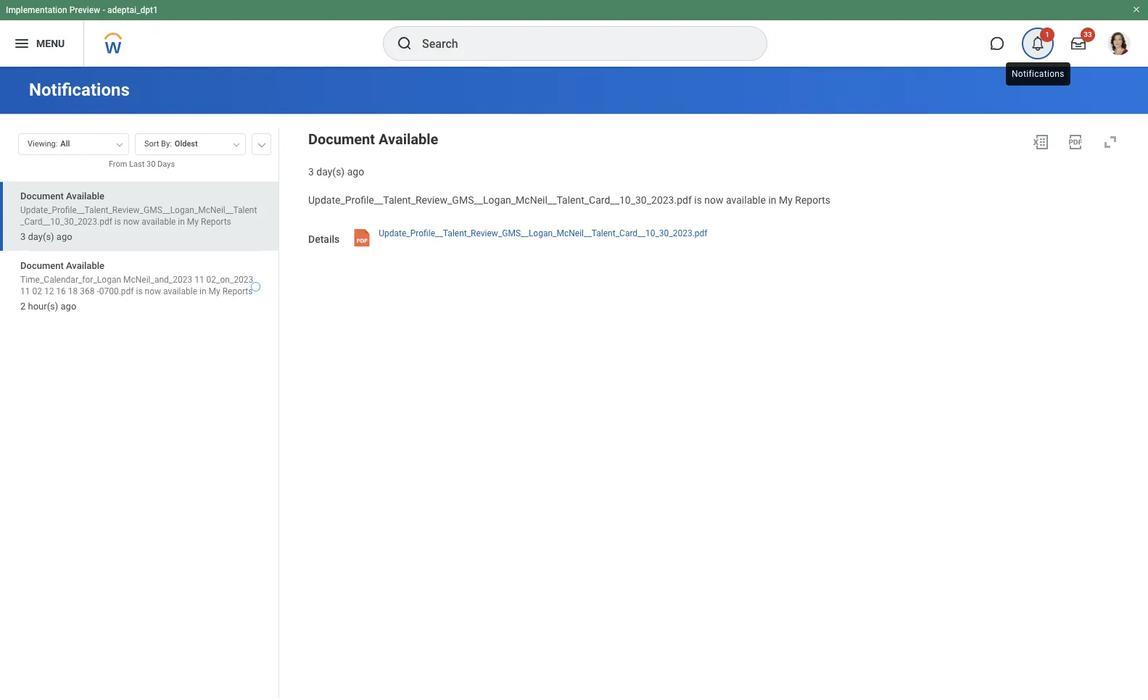 Task type: vqa. For each thing, say whether or not it's contained in the screenshot.
navigation pane region
no



Task type: describe. For each thing, give the bounding box(es) containing it.
is inside document available time_calendar_for_logan mcneil_and_2023 11 02_on_2023 11 02 12 16 18 368 -0700.pdf is now available in my reports 2 hour(s) ago
[[136, 287, 143, 297]]

mcneil_and_2023
[[123, 275, 192, 285]]

Search Workday  search field
[[422, 28, 737, 60]]

0 vertical spatial 11
[[195, 275, 204, 285]]

update_profile__talent_review_gms__logan_mcneil__talent_card__10_30_2023.pdf link
[[379, 225, 708, 250]]

reports inside document available time_calendar_for_logan mcneil_and_2023 11 02_on_2023 11 02 12 16 18 368 -0700.pdf is now available in my reports 2 hour(s) ago
[[223, 287, 253, 297]]

available inside document available time_calendar_for_logan mcneil_and_2023 11 02_on_2023 11 02 12 16 18 368 -0700.pdf is now available in my reports 2 hour(s) ago
[[163, 287, 197, 297]]

0 vertical spatial in
[[769, 194, 777, 206]]

menu button
[[0, 20, 84, 67]]

ago inside document available region
[[347, 166, 364, 178]]

16
[[56, 287, 66, 297]]

day(s) inside document available region
[[317, 166, 345, 178]]

search image
[[396, 35, 414, 52]]

more image
[[258, 140, 266, 147]]

02
[[32, 287, 42, 297]]

view printable version (pdf) image
[[1068, 134, 1085, 151]]

_card__10_30_2023.pdf
[[20, 217, 112, 227]]

3 inside document available region
[[308, 166, 314, 178]]

notifications main content
[[0, 67, 1149, 699]]

sort
[[144, 139, 159, 149]]

0 vertical spatial now
[[705, 194, 724, 206]]

document available
[[308, 131, 439, 148]]

time_calendar_for_logan
[[20, 275, 121, 285]]

sort by: oldest
[[144, 139, 198, 149]]

now inside document available time_calendar_for_logan mcneil_and_2023 11 02_on_2023 11 02 12 16 18 368 -0700.pdf is now available in my reports 2 hour(s) ago
[[145, 287, 161, 297]]

update_profile__talent_review_gms__logan_mcneil__talent_card__10_30_2023.pdf for update_profile__talent_review_gms__logan_mcneil__talent_card__10_30_2023.pdf is now available in my reports
[[308, 194, 692, 206]]

available for document available time_calendar_for_logan mcneil_and_2023 11 02_on_2023 11 02 12 16 18 368 -0700.pdf is now available in my reports 2 hour(s) ago
[[66, 261, 105, 272]]

33
[[1084, 30, 1093, 38]]

notifications large image
[[1031, 36, 1046, 51]]

0 horizontal spatial 11
[[20, 287, 30, 297]]

0 vertical spatial reports
[[796, 194, 831, 206]]

inbox large image
[[1072, 36, 1086, 51]]

day(s) inside 'document available update_profile__talent_review_gms__logan_mcneil__talent _card__10_30_2023.pdf is now available in my reports 3 day(s) ago'
[[28, 231, 54, 242]]

document for document available
[[308, 131, 375, 148]]

- inside document available time_calendar_for_logan mcneil_and_2023 11 02_on_2023 11 02 12 16 18 368 -0700.pdf is now available in my reports 2 hour(s) ago
[[97, 287, 99, 297]]

justify image
[[13, 35, 30, 52]]

fullscreen image
[[1102, 134, 1120, 151]]

from last 30 days
[[109, 160, 175, 169]]

from
[[109, 160, 127, 169]]

ago inside document available time_calendar_for_logan mcneil_and_2023 11 02_on_2023 11 02 12 16 18 368 -0700.pdf is now available in my reports 2 hour(s) ago
[[61, 302, 76, 312]]

viewing: all
[[28, 139, 70, 149]]

0 vertical spatial available
[[726, 194, 766, 206]]

notifications element
[[1018, 28, 1059, 60]]

viewing:
[[28, 139, 58, 149]]

close environment banner image
[[1133, 5, 1142, 14]]

18
[[68, 287, 78, 297]]

document available region
[[308, 128, 1126, 179]]

0 vertical spatial is
[[695, 194, 702, 206]]

in inside document available time_calendar_for_logan mcneil_and_2023 11 02_on_2023 11 02 12 16 18 368 -0700.pdf is now available in my reports 2 hour(s) ago
[[200, 287, 207, 297]]

30
[[147, 160, 156, 169]]

update_profile__talent_review_gms__logan_mcneil__talent_card__10_30_2023.pdf for update_profile__talent_review_gms__logan_mcneil__talent_card__10_30_2023.pdf
[[379, 228, 708, 238]]

12
[[44, 287, 54, 297]]

details
[[308, 233, 340, 245]]

menu
[[36, 37, 65, 49]]

notifications tooltip
[[1004, 60, 1074, 89]]

available for document available
[[379, 131, 439, 148]]



Task type: locate. For each thing, give the bounding box(es) containing it.
is down update_profile__talent_review_gms__logan_mcneil__talent
[[115, 217, 121, 227]]

3
[[308, 166, 314, 178], [20, 231, 26, 242]]

hour(s)
[[28, 302, 58, 312]]

ago inside 'document available update_profile__talent_review_gms__logan_mcneil__talent _card__10_30_2023.pdf is now available in my reports 3 day(s) ago'
[[57, 231, 72, 242]]

1 vertical spatial update_profile__talent_review_gms__logan_mcneil__talent_card__10_30_2023.pdf
[[379, 228, 708, 238]]

2 vertical spatial now
[[145, 287, 161, 297]]

document for document available time_calendar_for_logan mcneil_and_2023 11 02_on_2023 11 02 12 16 18 368 -0700.pdf is now available in my reports 2 hour(s) ago
[[20, 261, 64, 272]]

1 vertical spatial notifications
[[29, 80, 130, 100]]

1 horizontal spatial now
[[145, 287, 161, 297]]

2 vertical spatial in
[[200, 287, 207, 297]]

available
[[726, 194, 766, 206], [142, 217, 176, 227], [163, 287, 197, 297]]

11
[[195, 275, 204, 285], [20, 287, 30, 297]]

update_profile__talent_review_gms__logan_mcneil__talent_card__10_30_2023.pdf down update_profile__talent_review_gms__logan_mcneil__talent_card__10_30_2023.pdf is now available in my reports at the top of page
[[379, 228, 708, 238]]

notifications
[[1012, 69, 1065, 79], [29, 80, 130, 100]]

available inside 'document available update_profile__talent_review_gms__logan_mcneil__talent _card__10_30_2023.pdf is now available in my reports 3 day(s) ago'
[[142, 217, 176, 227]]

notifications inside tooltip
[[1012, 69, 1065, 79]]

available down document available region
[[726, 194, 766, 206]]

1 vertical spatial in
[[178, 217, 185, 227]]

1 vertical spatial -
[[97, 287, 99, 297]]

is down document available region
[[695, 194, 702, 206]]

1 horizontal spatial notifications
[[1012, 69, 1065, 79]]

my
[[779, 194, 793, 206], [187, 217, 199, 227], [209, 287, 220, 297]]

2 horizontal spatial in
[[769, 194, 777, 206]]

2 vertical spatial my
[[209, 287, 220, 297]]

notifications down menu
[[29, 80, 130, 100]]

1 button
[[1023, 28, 1055, 60]]

1 vertical spatial 3
[[20, 231, 26, 242]]

ago down 18
[[61, 302, 76, 312]]

update_profile__talent_review_gms__logan_mcneil__talent_card__10_30_2023.pdf up update_profile__talent_review_gms__logan_mcneil__talent_card__10_30_2023.pdf link
[[308, 194, 692, 206]]

now down document available region
[[705, 194, 724, 206]]

ago down _card__10_30_2023.pdf
[[57, 231, 72, 242]]

3 day(s) ago
[[308, 166, 364, 178]]

0 vertical spatial available
[[379, 131, 439, 148]]

by:
[[161, 139, 172, 149]]

days
[[158, 160, 175, 169]]

available inside region
[[379, 131, 439, 148]]

preview
[[69, 5, 100, 15]]

2 horizontal spatial my
[[779, 194, 793, 206]]

33 button
[[1063, 28, 1096, 60]]

3 inside 'document available update_profile__talent_review_gms__logan_mcneil__talent _card__10_30_2023.pdf is now available in my reports 3 day(s) ago'
[[20, 231, 26, 242]]

document for document available update_profile__talent_review_gms__logan_mcneil__talent _card__10_30_2023.pdf is now available in my reports 3 day(s) ago
[[20, 191, 64, 202]]

2 vertical spatial available
[[66, 261, 105, 272]]

adeptai_dpt1
[[107, 5, 158, 15]]

0 horizontal spatial notifications
[[29, 80, 130, 100]]

available
[[379, 131, 439, 148], [66, 191, 105, 202], [66, 261, 105, 272]]

implementation preview -   adeptai_dpt1
[[6, 5, 158, 15]]

0 horizontal spatial my
[[187, 217, 199, 227]]

available for document available update_profile__talent_review_gms__logan_mcneil__talent _card__10_30_2023.pdf is now available in my reports 3 day(s) ago
[[66, 191, 105, 202]]

-
[[102, 5, 105, 15], [97, 287, 99, 297]]

0 vertical spatial ago
[[347, 166, 364, 178]]

368
[[80, 287, 95, 297]]

available inside 'document available update_profile__talent_review_gms__logan_mcneil__talent _card__10_30_2023.pdf is now available in my reports 3 day(s) ago'
[[66, 191, 105, 202]]

day(s) down document available
[[317, 166, 345, 178]]

implementation
[[6, 5, 67, 15]]

0 horizontal spatial is
[[115, 217, 121, 227]]

in inside 'document available update_profile__talent_review_gms__logan_mcneil__talent _card__10_30_2023.pdf is now available in my reports 3 day(s) ago'
[[178, 217, 185, 227]]

update_profile__talent_review_gms__logan_mcneil__talent_card__10_30_2023.pdf
[[308, 194, 692, 206], [379, 228, 708, 238]]

document available time_calendar_for_logan mcneil_and_2023 11 02_on_2023 11 02 12 16 18 368 -0700.pdf is now available in my reports 2 hour(s) ago
[[20, 261, 254, 312]]

2 horizontal spatial now
[[705, 194, 724, 206]]

my inside document available time_calendar_for_logan mcneil_and_2023 11 02_on_2023 11 02 12 16 18 368 -0700.pdf is now available in my reports 2 hour(s) ago
[[209, 287, 220, 297]]

0 horizontal spatial 3
[[20, 231, 26, 242]]

profile logan mcneil image
[[1108, 32, 1131, 58]]

1 horizontal spatial is
[[136, 287, 143, 297]]

02_on_2023
[[207, 275, 254, 285]]

reports inside 'document available update_profile__talent_review_gms__logan_mcneil__talent _card__10_30_2023.pdf is now available in my reports 3 day(s) ago'
[[201, 217, 231, 227]]

1 horizontal spatial my
[[209, 287, 220, 297]]

- right the preview
[[102, 5, 105, 15]]

0 horizontal spatial day(s)
[[28, 231, 54, 242]]

0 horizontal spatial now
[[123, 217, 140, 227]]

2 vertical spatial available
[[163, 287, 197, 297]]

1 vertical spatial document
[[20, 191, 64, 202]]

update_profile__talent_review_gms__logan_mcneil__talent
[[20, 205, 257, 215]]

last
[[129, 160, 145, 169]]

available down mcneil_and_2023
[[163, 287, 197, 297]]

1 horizontal spatial 3
[[308, 166, 314, 178]]

day(s)
[[317, 166, 345, 178], [28, 231, 54, 242]]

2 vertical spatial ago
[[61, 302, 76, 312]]

0 vertical spatial day(s)
[[317, 166, 345, 178]]

my inside 'document available update_profile__talent_review_gms__logan_mcneil__talent _card__10_30_2023.pdf is now available in my reports 3 day(s) ago'
[[187, 217, 199, 227]]

1 horizontal spatial 11
[[195, 275, 204, 285]]

oldest
[[175, 139, 198, 149]]

document up 3 day(s) ago
[[308, 131, 375, 148]]

notifications inside main content
[[29, 80, 130, 100]]

export to excel image
[[1033, 134, 1050, 151]]

1
[[1046, 30, 1050, 38]]

update_profile__talent_review_gms__logan_mcneil__talent_card__10_30_2023.pdf is now available in my reports
[[308, 194, 831, 206]]

document inside document available time_calendar_for_logan mcneil_and_2023 11 02_on_2023 11 02 12 16 18 368 -0700.pdf is now available in my reports 2 hour(s) ago
[[20, 261, 64, 272]]

is down mcneil_and_2023
[[136, 287, 143, 297]]

now down mcneil_and_2023
[[145, 287, 161, 297]]

1 vertical spatial is
[[115, 217, 121, 227]]

2 horizontal spatial is
[[695, 194, 702, 206]]

document up _card__10_30_2023.pdf
[[20, 191, 64, 202]]

now inside 'document available update_profile__talent_review_gms__logan_mcneil__talent _card__10_30_2023.pdf is now available in my reports 3 day(s) ago'
[[123, 217, 140, 227]]

0700.pdf
[[99, 287, 134, 297]]

0 vertical spatial update_profile__talent_review_gms__logan_mcneil__talent_card__10_30_2023.pdf
[[308, 194, 692, 206]]

tab panel
[[0, 127, 279, 699]]

now down update_profile__talent_review_gms__logan_mcneil__talent
[[123, 217, 140, 227]]

now
[[705, 194, 724, 206], [123, 217, 140, 227], [145, 287, 161, 297]]

inbox items list box
[[0, 181, 279, 699]]

document available update_profile__talent_review_gms__logan_mcneil__talent _card__10_30_2023.pdf is now available in my reports 3 day(s) ago
[[20, 191, 257, 242]]

- inside 'menu' banner
[[102, 5, 105, 15]]

document up the 02
[[20, 261, 64, 272]]

1 vertical spatial ago
[[57, 231, 72, 242]]

11 left 02_on_2023
[[195, 275, 204, 285]]

2
[[20, 302, 26, 312]]

document
[[308, 131, 375, 148], [20, 191, 64, 202], [20, 261, 64, 272]]

1 vertical spatial now
[[123, 217, 140, 227]]

0 horizontal spatial in
[[178, 217, 185, 227]]

all
[[60, 139, 70, 149]]

0 vertical spatial my
[[779, 194, 793, 206]]

2 vertical spatial document
[[20, 261, 64, 272]]

0 vertical spatial 3
[[308, 166, 314, 178]]

3 up details at left
[[308, 166, 314, 178]]

3 down _card__10_30_2023.pdf
[[20, 231, 26, 242]]

1 vertical spatial day(s)
[[28, 231, 54, 242]]

0 horizontal spatial -
[[97, 287, 99, 297]]

ago down document available
[[347, 166, 364, 178]]

1 vertical spatial available
[[142, 217, 176, 227]]

document inside 'document available update_profile__talent_review_gms__logan_mcneil__talent _card__10_30_2023.pdf is now available in my reports 3 day(s) ago'
[[20, 191, 64, 202]]

2 vertical spatial is
[[136, 287, 143, 297]]

1 vertical spatial reports
[[201, 217, 231, 227]]

0 vertical spatial -
[[102, 5, 105, 15]]

menu banner
[[0, 0, 1149, 67]]

in
[[769, 194, 777, 206], [178, 217, 185, 227], [200, 287, 207, 297]]

available inside document available time_calendar_for_logan mcneil_and_2023 11 02_on_2023 11 02 12 16 18 368 -0700.pdf is now available in my reports 2 hour(s) ago
[[66, 261, 105, 272]]

1 vertical spatial 11
[[20, 287, 30, 297]]

0 vertical spatial document
[[308, 131, 375, 148]]

mark read image
[[251, 282, 261, 292]]

ago
[[347, 166, 364, 178], [57, 231, 72, 242], [61, 302, 76, 312]]

1 horizontal spatial -
[[102, 5, 105, 15]]

is inside 'document available update_profile__talent_review_gms__logan_mcneil__talent _card__10_30_2023.pdf is now available in my reports 3 day(s) ago'
[[115, 217, 121, 227]]

is
[[695, 194, 702, 206], [115, 217, 121, 227], [136, 287, 143, 297]]

tab panel inside notifications main content
[[0, 127, 279, 699]]

available down update_profile__talent_review_gms__logan_mcneil__talent
[[142, 217, 176, 227]]

day(s) down _card__10_30_2023.pdf
[[28, 231, 54, 242]]

- right 368
[[97, 287, 99, 297]]

notifications down 1 button
[[1012, 69, 1065, 79]]

2 vertical spatial reports
[[223, 287, 253, 297]]

1 horizontal spatial in
[[200, 287, 207, 297]]

document inside region
[[308, 131, 375, 148]]

tab panel containing document available
[[0, 127, 279, 699]]

1 vertical spatial available
[[66, 191, 105, 202]]

reports
[[796, 194, 831, 206], [201, 217, 231, 227], [223, 287, 253, 297]]

0 vertical spatial notifications
[[1012, 69, 1065, 79]]

1 vertical spatial my
[[187, 217, 199, 227]]

11 left the 02
[[20, 287, 30, 297]]

1 horizontal spatial day(s)
[[317, 166, 345, 178]]



